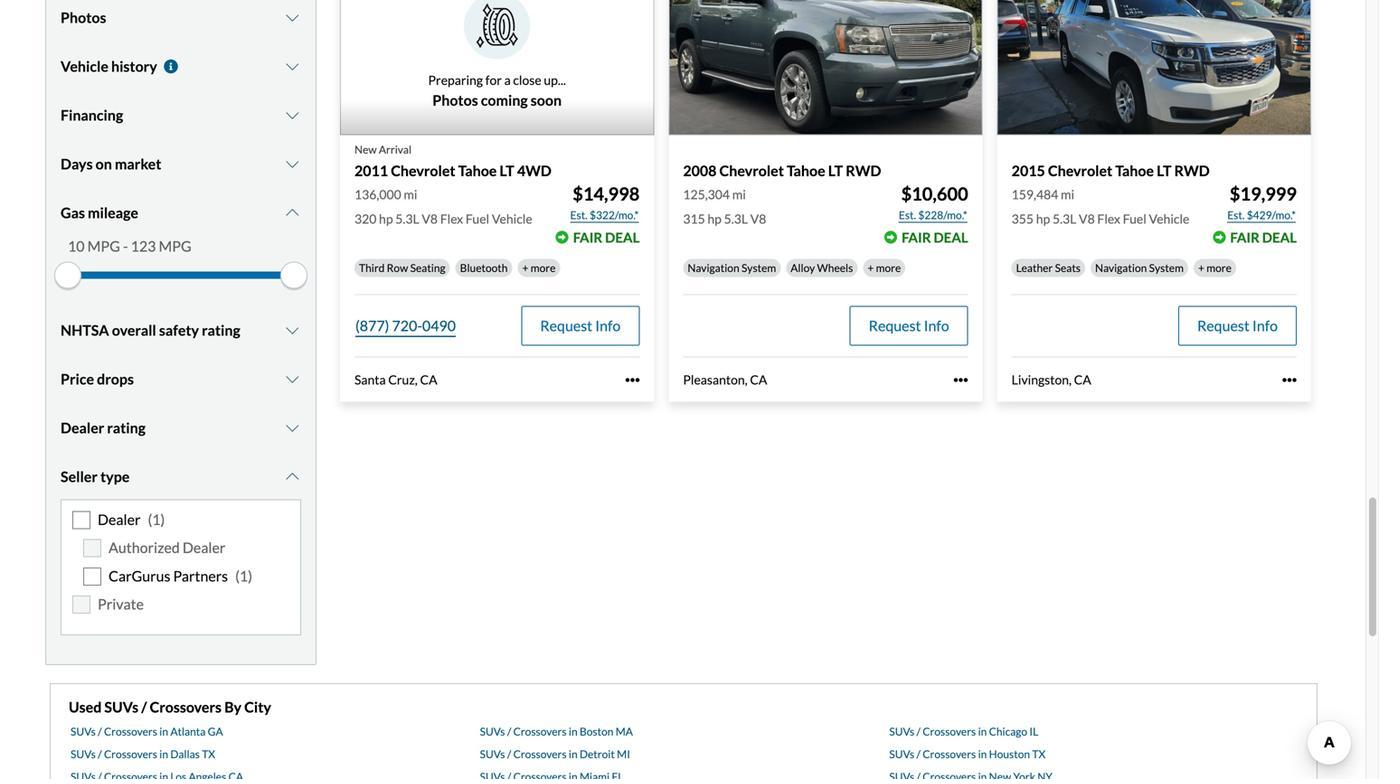 Task type: describe. For each thing, give the bounding box(es) containing it.
gas
[[61, 204, 85, 222]]

leather seats
[[1017, 262, 1081, 275]]

/ for suvs / crossovers in chicago il
[[917, 726, 921, 739]]

wheels
[[817, 262, 853, 275]]

rwd for $19,999
[[1175, 162, 1210, 180]]

mi for $14,998
[[404, 187, 418, 202]]

5.3l for $10,600
[[724, 211, 748, 227]]

2015 chevrolet tahoe lt rwd
[[1012, 162, 1210, 180]]

159,484
[[1012, 187, 1059, 202]]

$228/mo.*
[[919, 209, 968, 222]]

more for $19,999
[[1207, 262, 1232, 275]]

hp for $10,600
[[708, 211, 722, 227]]

suvs / crossovers in atlanta ga link
[[71, 726, 223, 739]]

gas mileage button
[[61, 190, 301, 236]]

chevron down image for photos
[[284, 10, 301, 25]]

1 request info from the left
[[540, 317, 621, 335]]

dealer rating
[[61, 419, 146, 437]]

boston
[[580, 726, 614, 739]]

info for $10,600
[[924, 317, 950, 335]]

in for chicago
[[979, 726, 987, 739]]

v8 for $14,998
[[422, 211, 438, 227]]

alloy wheels
[[791, 262, 853, 275]]

1 info from the left
[[596, 317, 621, 335]]

tx for suvs / crossovers in houston tx
[[1033, 748, 1046, 761]]

info circle image
[[162, 59, 180, 74]]

deal for $10,600
[[934, 230, 969, 246]]

+ for $10,600
[[868, 262, 874, 275]]

more for $10,600
[[876, 262, 901, 275]]

il
[[1030, 726, 1039, 739]]

vehicle for $19,999
[[1149, 211, 1190, 227]]

(877)
[[356, 317, 389, 335]]

days
[[61, 155, 93, 173]]

authorized dealer
[[109, 539, 226, 557]]

1 navigation from the left
[[688, 262, 740, 275]]

suvs for suvs / crossovers in dallas tx
[[71, 748, 96, 761]]

dealer for dealer rating
[[61, 419, 104, 437]]

authorized
[[109, 539, 180, 557]]

ca for $10,600
[[750, 372, 768, 388]]

125,304
[[683, 187, 730, 202]]

fair deal for $19,999
[[1231, 230, 1297, 246]]

suvs / crossovers in dallas tx
[[71, 748, 215, 761]]

row
[[387, 262, 408, 275]]

vehicle inside vehicle history dropdown button
[[61, 57, 108, 75]]

request info for $19,999
[[1198, 317, 1278, 335]]

2 navigation from the left
[[1096, 262, 1147, 275]]

2011
[[355, 162, 388, 180]]

tx for suvs / crossovers in dallas tx
[[202, 748, 215, 761]]

suvs for suvs / crossovers in houston tx
[[890, 748, 915, 761]]

used
[[69, 699, 102, 717]]

suvs / crossovers in boston ma
[[480, 726, 633, 739]]

third row seating
[[359, 262, 446, 275]]

$10,600 est. $228/mo.*
[[899, 183, 969, 222]]

nhtsa overall safety rating button
[[61, 308, 301, 353]]

dallas
[[170, 748, 200, 761]]

fuel for $19,999
[[1123, 211, 1147, 227]]

315
[[683, 211, 705, 227]]

days on market
[[61, 155, 161, 173]]

in for atlanta
[[159, 726, 168, 739]]

$429/mo.*
[[1247, 209, 1297, 222]]

136,000 mi 320 hp 5.3l v8 flex fuel vehicle
[[355, 187, 533, 227]]

mi for $19,999
[[1061, 187, 1075, 202]]

suvs / crossovers in detroit mi
[[480, 748, 631, 761]]

request for $19,999
[[1198, 317, 1250, 335]]

2008
[[683, 162, 717, 180]]

cargurus
[[109, 568, 171, 585]]

vehicle history
[[61, 57, 157, 75]]

1 system from the left
[[742, 262, 777, 275]]

in for houston
[[979, 748, 987, 761]]

bluetooth
[[460, 262, 508, 275]]

dealer rating button
[[61, 406, 301, 451]]

tahoe for $19,999
[[1116, 162, 1154, 180]]

request info for $10,600
[[869, 317, 950, 335]]

crossovers for suvs / crossovers in boston ma
[[514, 726, 567, 739]]

by
[[224, 699, 242, 717]]

2 mpg from the left
[[159, 237, 192, 255]]

chevron down image for mileage
[[284, 206, 301, 220]]

$322/mo.*
[[590, 209, 639, 222]]

suvs / crossovers in atlanta ga
[[71, 726, 223, 739]]

suvs for suvs / crossovers in chicago il
[[890, 726, 915, 739]]

1 + from the left
[[522, 262, 529, 275]]

crossovers for suvs / crossovers in houston tx
[[923, 748, 976, 761]]

pleasanton,
[[683, 372, 748, 388]]

ellipsis h image for santa cruz, ca
[[625, 373, 640, 388]]

ca for $19,999
[[1075, 372, 1092, 388]]

1 vertical spatial (1)
[[235, 568, 252, 585]]

2015
[[1012, 162, 1046, 180]]

+ more for $10,600
[[868, 262, 901, 275]]

safety
[[159, 322, 199, 339]]

0 vertical spatial (1)
[[148, 511, 165, 529]]

dealer (1)
[[98, 511, 165, 529]]

mi for $10,600
[[733, 187, 746, 202]]

arrival
[[379, 143, 412, 156]]

santa cruz, ca
[[355, 372, 438, 388]]

355
[[1012, 211, 1034, 227]]

mileage
[[88, 204, 138, 222]]

price drops
[[61, 370, 134, 388]]

1 horizontal spatial rating
[[202, 322, 240, 339]]

livingston,
[[1012, 372, 1072, 388]]

1 + more from the left
[[522, 262, 556, 275]]

lt for $19,999
[[1157, 162, 1172, 180]]

vehicle history button
[[61, 44, 301, 89]]

est. $429/mo.* button
[[1227, 206, 1297, 225]]

crossovers for suvs / crossovers in dallas tx
[[104, 748, 157, 761]]

/ for suvs / crossovers in dallas tx
[[98, 748, 102, 761]]

info for $19,999
[[1253, 317, 1278, 335]]

private
[[98, 596, 144, 613]]

$19,999
[[1230, 183, 1297, 205]]

city
[[244, 699, 271, 717]]

hp for $14,998
[[379, 211, 393, 227]]

deal for $19,999
[[1263, 230, 1297, 246]]

1 request info button from the left
[[521, 306, 640, 346]]

financing
[[61, 106, 123, 124]]

v8 for $10,600
[[751, 211, 767, 227]]

photos button
[[61, 0, 301, 40]]

1 ca from the left
[[420, 372, 438, 388]]

financing button
[[61, 93, 301, 138]]

new
[[355, 143, 377, 156]]

$14,998
[[573, 183, 640, 205]]

chevrolet for $10,600
[[720, 162, 784, 180]]

ma
[[616, 726, 633, 739]]

$10,600
[[902, 183, 969, 205]]

fair for $14,998
[[573, 230, 603, 246]]

crossovers up atlanta
[[150, 699, 222, 717]]

chevrolet for $19,999
[[1048, 162, 1113, 180]]

cargurus partners (1)
[[109, 568, 252, 585]]

gas mileage
[[61, 204, 138, 222]]

atlanta
[[170, 726, 206, 739]]

chevron down image for drops
[[284, 372, 301, 387]]

suvs / crossovers in chicago il link
[[890, 726, 1039, 739]]

type
[[100, 468, 130, 486]]

request for $10,600
[[869, 317, 921, 335]]

/ for suvs / crossovers in houston tx
[[917, 748, 921, 761]]

teal 2008 chevrolet tahoe lt rwd suv / crossover 4x2 4-speed automatic image
[[669, 0, 983, 135]]

history
[[111, 57, 157, 75]]

seller type button
[[61, 455, 301, 500]]

5.3l for $19,999
[[1053, 211, 1077, 227]]

2 vertical spatial dealer
[[183, 539, 226, 557]]



Task type: vqa. For each thing, say whether or not it's contained in the screenshot.
Portion
no



Task type: locate. For each thing, give the bounding box(es) containing it.
1 fair deal from the left
[[573, 230, 640, 246]]

1 rwd from the left
[[846, 162, 882, 180]]

0 horizontal spatial rwd
[[846, 162, 882, 180]]

chevrolet inside new arrival 2011 chevrolet tahoe lt 4wd
[[391, 162, 456, 180]]

1 horizontal spatial fuel
[[1123, 211, 1147, 227]]

0 horizontal spatial +
[[522, 262, 529, 275]]

vehicle down 4wd
[[492, 211, 533, 227]]

0 horizontal spatial fuel
[[466, 211, 490, 227]]

5.3l down 136,000
[[396, 211, 420, 227]]

1 chevron down image from the top
[[284, 10, 301, 25]]

used suvs / crossovers by city
[[69, 699, 271, 717]]

rating down "drops"
[[107, 419, 146, 437]]

2 horizontal spatial ca
[[1075, 372, 1092, 388]]

deal down $228/mo.*
[[934, 230, 969, 246]]

navigation system right seats
[[1096, 262, 1184, 275]]

2 horizontal spatial more
[[1207, 262, 1232, 275]]

6 chevron down image from the top
[[284, 470, 301, 484]]

2 info from the left
[[924, 317, 950, 335]]

vehicle down 2015 chevrolet tahoe lt rwd
[[1149, 211, 1190, 227]]

dealer inside dropdown button
[[61, 419, 104, 437]]

4 chevron down image from the top
[[284, 323, 301, 338]]

v8 up seats
[[1079, 211, 1095, 227]]

flex for $19,999
[[1098, 211, 1121, 227]]

flex up seating
[[440, 211, 463, 227]]

3 lt from the left
[[1157, 162, 1172, 180]]

vehicle down photos
[[61, 57, 108, 75]]

2 rwd from the left
[[1175, 162, 1210, 180]]

detroit
[[580, 748, 615, 761]]

3 v8 from the left
[[1079, 211, 1095, 227]]

flex inside the 136,000 mi 320 hp 5.3l v8 flex fuel vehicle
[[440, 211, 463, 227]]

(877) 720-0490
[[356, 317, 456, 335]]

1 lt from the left
[[500, 162, 515, 180]]

navigation right seats
[[1096, 262, 1147, 275]]

3 info from the left
[[1253, 317, 1278, 335]]

fair deal down est. $228/mo.* button
[[902, 230, 969, 246]]

suvs for suvs / crossovers in detroit mi
[[480, 748, 505, 761]]

est. for $10,600
[[899, 209, 917, 222]]

fuel inside the 136,000 mi 320 hp 5.3l v8 flex fuel vehicle
[[466, 211, 490, 227]]

mi inside 159,484 mi 355 hp 5.3l v8 flex fuel vehicle
[[1061, 187, 1075, 202]]

cruz,
[[388, 372, 418, 388]]

5.3l down 159,484
[[1053, 211, 1077, 227]]

deal down '$322/mo.*'
[[605, 230, 640, 246]]

0 horizontal spatial 5.3l
[[396, 211, 420, 227]]

chevron down image inside "financing" dropdown button
[[284, 108, 301, 123]]

mi inside the 136,000 mi 320 hp 5.3l v8 flex fuel vehicle
[[404, 187, 418, 202]]

suvs / crossovers in dallas tx link
[[71, 748, 215, 761]]

2 horizontal spatial lt
[[1157, 162, 1172, 180]]

2 horizontal spatial fair
[[1231, 230, 1260, 246]]

ca
[[420, 372, 438, 388], [750, 372, 768, 388], [1075, 372, 1092, 388]]

navigation down 315
[[688, 262, 740, 275]]

dealer up partners
[[183, 539, 226, 557]]

2 horizontal spatial tahoe
[[1116, 162, 1154, 180]]

2 5.3l from the left
[[724, 211, 748, 227]]

$14,998 est. $322/mo.*
[[570, 183, 640, 222]]

2 tahoe from the left
[[787, 162, 826, 180]]

2 horizontal spatial chevrolet
[[1048, 162, 1113, 180]]

2 v8 from the left
[[751, 211, 767, 227]]

mi right 159,484
[[1061, 187, 1075, 202]]

system left alloy
[[742, 262, 777, 275]]

1 horizontal spatial navigation system
[[1096, 262, 1184, 275]]

3 5.3l from the left
[[1053, 211, 1077, 227]]

drops
[[97, 370, 134, 388]]

in left boston
[[569, 726, 578, 739]]

3 ca from the left
[[1075, 372, 1092, 388]]

1 tx from the left
[[202, 748, 215, 761]]

/
[[141, 699, 147, 717], [98, 726, 102, 739], [507, 726, 511, 739], [917, 726, 921, 739], [98, 748, 102, 761], [507, 748, 511, 761], [917, 748, 921, 761]]

0 horizontal spatial system
[[742, 262, 777, 275]]

1 horizontal spatial more
[[876, 262, 901, 275]]

1 chevron down image from the top
[[284, 59, 301, 74]]

vehicle inside 159,484 mi 355 hp 5.3l v8 flex fuel vehicle
[[1149, 211, 1190, 227]]

1 vertical spatial rating
[[107, 419, 146, 437]]

est. down $19,999
[[1228, 209, 1245, 222]]

v8 inside the 136,000 mi 320 hp 5.3l v8 flex fuel vehicle
[[422, 211, 438, 227]]

request info
[[540, 317, 621, 335], [869, 317, 950, 335], [1198, 317, 1278, 335]]

3 tahoe from the left
[[1116, 162, 1154, 180]]

v8 for $19,999
[[1079, 211, 1095, 227]]

lt for $10,600
[[829, 162, 843, 180]]

0 horizontal spatial request
[[540, 317, 593, 335]]

suvs for suvs / crossovers in atlanta ga
[[71, 726, 96, 739]]

1 horizontal spatial mi
[[733, 187, 746, 202]]

navigation system down 125,304 mi 315 hp 5.3l v8
[[688, 262, 777, 275]]

5.3l inside 125,304 mi 315 hp 5.3l v8
[[724, 211, 748, 227]]

0 horizontal spatial tx
[[202, 748, 215, 761]]

in left the detroit on the left
[[569, 748, 578, 761]]

10 mpg - 123 mpg
[[68, 237, 192, 255]]

chevrolet up 125,304 mi 315 hp 5.3l v8
[[720, 162, 784, 180]]

mi
[[617, 748, 631, 761]]

flex for $14,998
[[440, 211, 463, 227]]

white 2015 chevrolet tahoe lt rwd suv / crossover 4x2 6-speed automatic image
[[998, 0, 1312, 135]]

1 vertical spatial dealer
[[98, 511, 141, 529]]

0 vertical spatial dealer
[[61, 419, 104, 437]]

2 system from the left
[[1150, 262, 1184, 275]]

fair deal down est. $322/mo.* "button"
[[573, 230, 640, 246]]

1 5.3l from the left
[[396, 211, 420, 227]]

2 horizontal spatial fair deal
[[1231, 230, 1297, 246]]

+ more right the 'wheels'
[[868, 262, 901, 275]]

0 horizontal spatial info
[[596, 317, 621, 335]]

0 horizontal spatial deal
[[605, 230, 640, 246]]

fair down est. $429/mo.* button
[[1231, 230, 1260, 246]]

0 horizontal spatial chevrolet
[[391, 162, 456, 180]]

more right the bluetooth
[[531, 262, 556, 275]]

chevron down image for financing
[[284, 108, 301, 123]]

(1)
[[148, 511, 165, 529], [235, 568, 252, 585]]

chevrolet down "arrival"
[[391, 162, 456, 180]]

2 request from the left
[[869, 317, 921, 335]]

2 tx from the left
[[1033, 748, 1046, 761]]

2 ca from the left
[[750, 372, 768, 388]]

houston
[[989, 748, 1031, 761]]

chevron down image for days on market
[[284, 157, 301, 171]]

price drops button
[[61, 357, 301, 402]]

0 horizontal spatial rating
[[107, 419, 146, 437]]

2008 chevrolet tahoe lt rwd
[[683, 162, 882, 180]]

0 vertical spatial rating
[[202, 322, 240, 339]]

2 horizontal spatial request info button
[[1179, 306, 1297, 346]]

info
[[596, 317, 621, 335], [924, 317, 950, 335], [1253, 317, 1278, 335]]

ca right the cruz,
[[420, 372, 438, 388]]

more right the 'wheels'
[[876, 262, 901, 275]]

1 horizontal spatial mpg
[[159, 237, 192, 255]]

3 est. from the left
[[1228, 209, 1245, 222]]

hp right 355
[[1037, 211, 1051, 227]]

flex inside 159,484 mi 355 hp 5.3l v8 flex fuel vehicle
[[1098, 211, 1121, 227]]

3 fair deal from the left
[[1231, 230, 1297, 246]]

est. for $14,998
[[570, 209, 588, 222]]

3 chevron down image from the top
[[284, 372, 301, 387]]

2 request info from the left
[[869, 317, 950, 335]]

1 hp from the left
[[379, 211, 393, 227]]

0 horizontal spatial hp
[[379, 211, 393, 227]]

est. $228/mo.* button
[[898, 206, 969, 225]]

crossovers up "suvs / crossovers in houston tx"
[[923, 726, 976, 739]]

2 horizontal spatial v8
[[1079, 211, 1095, 227]]

crossovers for suvs / crossovers in chicago il
[[923, 726, 976, 739]]

2 vertical spatial chevron down image
[[284, 372, 301, 387]]

hp for $19,999
[[1037, 211, 1051, 227]]

136,000
[[355, 187, 401, 202]]

1 horizontal spatial deal
[[934, 230, 969, 246]]

hp
[[379, 211, 393, 227], [708, 211, 722, 227], [1037, 211, 1051, 227]]

in left chicago
[[979, 726, 987, 739]]

2 horizontal spatial hp
[[1037, 211, 1051, 227]]

2 horizontal spatial est.
[[1228, 209, 1245, 222]]

3 request from the left
[[1198, 317, 1250, 335]]

0 horizontal spatial + more
[[522, 262, 556, 275]]

2 horizontal spatial vehicle
[[1149, 211, 1190, 227]]

0 horizontal spatial request info
[[540, 317, 621, 335]]

hp inside 159,484 mi 355 hp 5.3l v8 flex fuel vehicle
[[1037, 211, 1051, 227]]

2 fuel from the left
[[1123, 211, 1147, 227]]

seating
[[410, 262, 446, 275]]

ellipsis h image left livingston,
[[954, 373, 969, 388]]

125,304 mi 315 hp 5.3l v8
[[683, 187, 767, 227]]

2 navigation system from the left
[[1096, 262, 1184, 275]]

chevron down image
[[284, 59, 301, 74], [284, 206, 301, 220], [284, 372, 301, 387]]

in for detroit
[[569, 748, 578, 761]]

fair
[[573, 230, 603, 246], [902, 230, 932, 246], [1231, 230, 1260, 246]]

leather
[[1017, 262, 1053, 275]]

ellipsis h image
[[625, 373, 640, 388], [954, 373, 969, 388]]

0 horizontal spatial (1)
[[148, 511, 165, 529]]

2 fair from the left
[[902, 230, 932, 246]]

1 horizontal spatial fair deal
[[902, 230, 969, 246]]

2 flex from the left
[[1098, 211, 1121, 227]]

1 est. from the left
[[570, 209, 588, 222]]

rwd for $10,600
[[846, 162, 882, 180]]

fuel up the bluetooth
[[466, 211, 490, 227]]

1 flex from the left
[[440, 211, 463, 227]]

3 fair from the left
[[1231, 230, 1260, 246]]

10
[[68, 237, 85, 255]]

fuel down 2015 chevrolet tahoe lt rwd
[[1123, 211, 1147, 227]]

1 horizontal spatial fair
[[902, 230, 932, 246]]

1 horizontal spatial lt
[[829, 162, 843, 180]]

seller type
[[61, 468, 130, 486]]

chevron down image for dealer rating
[[284, 421, 301, 436]]

fair deal for $10,600
[[902, 230, 969, 246]]

mi right 125,304
[[733, 187, 746, 202]]

1 horizontal spatial chevrolet
[[720, 162, 784, 180]]

5.3l inside 159,484 mi 355 hp 5.3l v8 flex fuel vehicle
[[1053, 211, 1077, 227]]

1 tahoe from the left
[[458, 162, 497, 180]]

pleasanton, ca
[[683, 372, 768, 388]]

3 request info button from the left
[[1179, 306, 1297, 346]]

123
[[131, 237, 156, 255]]

3 hp from the left
[[1037, 211, 1051, 227]]

3 + more from the left
[[1199, 262, 1232, 275]]

vehicle photo unavailable image
[[340, 0, 654, 135]]

0 horizontal spatial more
[[531, 262, 556, 275]]

fair deal down est. $429/mo.* button
[[1231, 230, 1297, 246]]

chevron down image
[[284, 10, 301, 25], [284, 108, 301, 123], [284, 157, 301, 171], [284, 323, 301, 338], [284, 421, 301, 436], [284, 470, 301, 484]]

est. $322/mo.* button
[[570, 206, 640, 225]]

1 chevrolet from the left
[[391, 162, 456, 180]]

2 lt from the left
[[829, 162, 843, 180]]

0 horizontal spatial fair deal
[[573, 230, 640, 246]]

tahoe for $10,600
[[787, 162, 826, 180]]

(877) 720-0490 button
[[355, 306, 457, 346]]

ca right livingston,
[[1075, 372, 1092, 388]]

0 horizontal spatial vehicle
[[61, 57, 108, 75]]

chevron down image inside seller type dropdown button
[[284, 470, 301, 484]]

0 horizontal spatial tahoe
[[458, 162, 497, 180]]

fair down est. $322/mo.* "button"
[[573, 230, 603, 246]]

mi
[[404, 187, 418, 202], [733, 187, 746, 202], [1061, 187, 1075, 202]]

request info button
[[521, 306, 640, 346], [850, 306, 969, 346], [1179, 306, 1297, 346]]

1 horizontal spatial vehicle
[[492, 211, 533, 227]]

1 more from the left
[[531, 262, 556, 275]]

2 horizontal spatial + more
[[1199, 262, 1232, 275]]

est.
[[570, 209, 588, 222], [899, 209, 917, 222], [1228, 209, 1245, 222]]

2 chevron down image from the top
[[284, 206, 301, 220]]

3 request info from the left
[[1198, 317, 1278, 335]]

partners
[[173, 568, 228, 585]]

320
[[355, 211, 377, 227]]

suvs / crossovers in chicago il
[[890, 726, 1039, 739]]

5.3l for $14,998
[[396, 211, 420, 227]]

1 horizontal spatial hp
[[708, 211, 722, 227]]

fair deal
[[573, 230, 640, 246], [902, 230, 969, 246], [1231, 230, 1297, 246]]

mpg right "123"
[[159, 237, 192, 255]]

chicago
[[989, 726, 1028, 739]]

new arrival 2011 chevrolet tahoe lt 4wd
[[355, 143, 552, 180]]

5 chevron down image from the top
[[284, 421, 301, 436]]

0 horizontal spatial ca
[[420, 372, 438, 388]]

deal down $429/mo.*
[[1263, 230, 1297, 246]]

0 horizontal spatial mpg
[[87, 237, 120, 255]]

vehicle for $14,998
[[492, 211, 533, 227]]

1 vertical spatial chevron down image
[[284, 206, 301, 220]]

system down 159,484 mi 355 hp 5.3l v8 flex fuel vehicle
[[1150, 262, 1184, 275]]

3 chevron down image from the top
[[284, 157, 301, 171]]

crossovers for suvs / crossovers in atlanta ga
[[104, 726, 157, 739]]

2 request info button from the left
[[850, 306, 969, 346]]

suvs / crossovers in houston tx link
[[890, 748, 1046, 761]]

/ for suvs / crossovers in detroit mi
[[507, 748, 511, 761]]

2 horizontal spatial mi
[[1061, 187, 1075, 202]]

$19,999 est. $429/mo.*
[[1228, 183, 1297, 222]]

1 horizontal spatial tx
[[1033, 748, 1046, 761]]

vehicle inside the 136,000 mi 320 hp 5.3l v8 flex fuel vehicle
[[492, 211, 533, 227]]

flex down 2015 chevrolet tahoe lt rwd
[[1098, 211, 1121, 227]]

dealer for dealer (1)
[[98, 511, 141, 529]]

v8 up seating
[[422, 211, 438, 227]]

hp right 315
[[708, 211, 722, 227]]

1 mpg from the left
[[87, 237, 120, 255]]

est. down $10,600
[[899, 209, 917, 222]]

2 horizontal spatial info
[[1253, 317, 1278, 335]]

1 horizontal spatial + more
[[868, 262, 901, 275]]

chevron down image inside dealer rating dropdown button
[[284, 421, 301, 436]]

3 chevrolet from the left
[[1048, 162, 1113, 180]]

2 chevron down image from the top
[[284, 108, 301, 123]]

tahoe inside new arrival 2011 chevrolet tahoe lt 4wd
[[458, 162, 497, 180]]

3 deal from the left
[[1263, 230, 1297, 246]]

chevron down image inside gas mileage "dropdown button"
[[284, 206, 301, 220]]

days on market button
[[61, 142, 301, 187]]

chevron down image inside days on market dropdown button
[[284, 157, 301, 171]]

3 more from the left
[[1207, 262, 1232, 275]]

1 horizontal spatial info
[[924, 317, 950, 335]]

1 horizontal spatial est.
[[899, 209, 917, 222]]

crossovers down suvs / crossovers in boston ma link
[[514, 748, 567, 761]]

0490
[[422, 317, 456, 335]]

suvs / crossovers in boston ma link
[[480, 726, 633, 739]]

santa
[[355, 372, 386, 388]]

2 est. from the left
[[899, 209, 917, 222]]

dealer up authorized
[[98, 511, 141, 529]]

fair for $10,600
[[902, 230, 932, 246]]

rating right safety
[[202, 322, 240, 339]]

2 + from the left
[[868, 262, 874, 275]]

chevron down image for nhtsa overall safety rating
[[284, 323, 301, 338]]

livingston, ca
[[1012, 372, 1092, 388]]

0 horizontal spatial lt
[[500, 162, 515, 180]]

seats
[[1055, 262, 1081, 275]]

ellipsis h image left pleasanton,
[[625, 373, 640, 388]]

1 deal from the left
[[605, 230, 640, 246]]

ca right pleasanton,
[[750, 372, 768, 388]]

2 + more from the left
[[868, 262, 901, 275]]

dealer up seller
[[61, 419, 104, 437]]

crossovers up suvs / crossovers in dallas tx link
[[104, 726, 157, 739]]

0 horizontal spatial v8
[[422, 211, 438, 227]]

chevron down image for seller type
[[284, 470, 301, 484]]

fuel
[[466, 211, 490, 227], [1123, 211, 1147, 227]]

1 mi from the left
[[404, 187, 418, 202]]

0 horizontal spatial est.
[[570, 209, 588, 222]]

in
[[159, 726, 168, 739], [569, 726, 578, 739], [979, 726, 987, 739], [159, 748, 168, 761], [569, 748, 578, 761], [979, 748, 987, 761]]

1 horizontal spatial flex
[[1098, 211, 1121, 227]]

request info button for $19,999
[[1179, 306, 1297, 346]]

deal for $14,998
[[605, 230, 640, 246]]

ellipsis h image
[[1283, 373, 1297, 388]]

v8 inside 125,304 mi 315 hp 5.3l v8
[[751, 211, 767, 227]]

fair for $19,999
[[1231, 230, 1260, 246]]

ellipsis h image for pleasanton, ca
[[954, 373, 969, 388]]

chevron down image inside price drops dropdown button
[[284, 372, 301, 387]]

3 + from the left
[[1199, 262, 1205, 275]]

mpg left -
[[87, 237, 120, 255]]

tx down il
[[1033, 748, 1046, 761]]

crossovers for suvs / crossovers in detroit mi
[[514, 748, 567, 761]]

+ more right the bluetooth
[[522, 262, 556, 275]]

-
[[123, 237, 128, 255]]

price
[[61, 370, 94, 388]]

5.3l inside the 136,000 mi 320 hp 5.3l v8 flex fuel vehicle
[[396, 211, 420, 227]]

in left houston
[[979, 748, 987, 761]]

1 v8 from the left
[[422, 211, 438, 227]]

est. down $14,998 on the top of the page
[[570, 209, 588, 222]]

1 horizontal spatial request info button
[[850, 306, 969, 346]]

/ for suvs / crossovers in atlanta ga
[[98, 726, 102, 739]]

market
[[115, 155, 161, 173]]

0 horizontal spatial ellipsis h image
[[625, 373, 640, 388]]

2 horizontal spatial 5.3l
[[1053, 211, 1077, 227]]

2 fair deal from the left
[[902, 230, 969, 246]]

1 horizontal spatial +
[[868, 262, 874, 275]]

hp inside the 136,000 mi 320 hp 5.3l v8 flex fuel vehicle
[[379, 211, 393, 227]]

chevron down image inside nhtsa overall safety rating dropdown button
[[284, 323, 301, 338]]

ga
[[208, 726, 223, 739]]

est. for $19,999
[[1228, 209, 1245, 222]]

0 horizontal spatial mi
[[404, 187, 418, 202]]

photos
[[61, 9, 106, 26]]

on
[[96, 155, 112, 173]]

1 request from the left
[[540, 317, 593, 335]]

fair deal for $14,998
[[573, 230, 640, 246]]

nhtsa overall safety rating
[[61, 322, 240, 339]]

2 horizontal spatial +
[[1199, 262, 1205, 275]]

1 horizontal spatial tahoe
[[787, 162, 826, 180]]

tx right dallas
[[202, 748, 215, 761]]

1 navigation system from the left
[[688, 262, 777, 275]]

mi right 136,000
[[404, 187, 418, 202]]

est. inside $14,998 est. $322/mo.*
[[570, 209, 588, 222]]

third
[[359, 262, 385, 275]]

hp inside 125,304 mi 315 hp 5.3l v8
[[708, 211, 722, 227]]

v8 down 2008 chevrolet tahoe lt rwd
[[751, 211, 767, 227]]

chevrolet up 159,484 mi 355 hp 5.3l v8 flex fuel vehicle
[[1048, 162, 1113, 180]]

in for dallas
[[159, 748, 168, 761]]

0 horizontal spatial navigation
[[688, 262, 740, 275]]

0 horizontal spatial request info button
[[521, 306, 640, 346]]

est. inside $19,999 est. $429/mo.*
[[1228, 209, 1245, 222]]

1 horizontal spatial 5.3l
[[724, 211, 748, 227]]

1 horizontal spatial request info
[[869, 317, 950, 335]]

in left dallas
[[159, 748, 168, 761]]

159,484 mi 355 hp 5.3l v8 flex fuel vehicle
[[1012, 187, 1190, 227]]

lt inside new arrival 2011 chevrolet tahoe lt 4wd
[[500, 162, 515, 180]]

est. inside $10,600 est. $228/mo.*
[[899, 209, 917, 222]]

seller
[[61, 468, 98, 486]]

/ for suvs / crossovers in boston ma
[[507, 726, 511, 739]]

suvs / crossovers in houston tx
[[890, 748, 1046, 761]]

2 hp from the left
[[708, 211, 722, 227]]

flex
[[440, 211, 463, 227], [1098, 211, 1121, 227]]

3 mi from the left
[[1061, 187, 1075, 202]]

v8
[[422, 211, 438, 227], [751, 211, 767, 227], [1079, 211, 1095, 227]]

1 fuel from the left
[[466, 211, 490, 227]]

0 horizontal spatial fair
[[573, 230, 603, 246]]

1 horizontal spatial request
[[869, 317, 921, 335]]

2 deal from the left
[[934, 230, 969, 246]]

crossovers down the suvs / crossovers in chicago il link
[[923, 748, 976, 761]]

2 horizontal spatial request info
[[1198, 317, 1278, 335]]

crossovers down suvs / crossovers in atlanta ga
[[104, 748, 157, 761]]

2 chevrolet from the left
[[720, 162, 784, 180]]

1 horizontal spatial v8
[[751, 211, 767, 227]]

suvs for suvs / crossovers in boston ma
[[480, 726, 505, 739]]

1 horizontal spatial ca
[[750, 372, 768, 388]]

+ more down est. $429/mo.* button
[[1199, 262, 1232, 275]]

hp right 320
[[379, 211, 393, 227]]

chevron down image inside photos dropdown button
[[284, 10, 301, 25]]

1 horizontal spatial (1)
[[235, 568, 252, 585]]

0 horizontal spatial navigation system
[[688, 262, 777, 275]]

1 horizontal spatial navigation
[[1096, 262, 1147, 275]]

+ more for $19,999
[[1199, 262, 1232, 275]]

2 horizontal spatial deal
[[1263, 230, 1297, 246]]

in left atlanta
[[159, 726, 168, 739]]

fuel for $14,998
[[466, 211, 490, 227]]

crossovers
[[150, 699, 222, 717], [104, 726, 157, 739], [514, 726, 567, 739], [923, 726, 976, 739], [104, 748, 157, 761], [514, 748, 567, 761], [923, 748, 976, 761]]

mi inside 125,304 mi 315 hp 5.3l v8
[[733, 187, 746, 202]]

1 horizontal spatial rwd
[[1175, 162, 1210, 180]]

dealer
[[61, 419, 104, 437], [98, 511, 141, 529], [183, 539, 226, 557]]

fair down est. $228/mo.* button
[[902, 230, 932, 246]]

(1) right partners
[[235, 568, 252, 585]]

crossovers up suvs / crossovers in detroit mi
[[514, 726, 567, 739]]

1 fair from the left
[[573, 230, 603, 246]]

alloy
[[791, 262, 815, 275]]

+ for $19,999
[[1199, 262, 1205, 275]]

1 ellipsis h image from the left
[[625, 373, 640, 388]]

4wd
[[517, 162, 552, 180]]

1 horizontal spatial ellipsis h image
[[954, 373, 969, 388]]

request info button for $10,600
[[850, 306, 969, 346]]

2 more from the left
[[876, 262, 901, 275]]

5.3l down 125,304
[[724, 211, 748, 227]]

fuel inside 159,484 mi 355 hp 5.3l v8 flex fuel vehicle
[[1123, 211, 1147, 227]]

0 horizontal spatial flex
[[440, 211, 463, 227]]

request
[[540, 317, 593, 335], [869, 317, 921, 335], [1198, 317, 1250, 335]]

v8 inside 159,484 mi 355 hp 5.3l v8 flex fuel vehicle
[[1079, 211, 1095, 227]]

(1) up authorized dealer
[[148, 511, 165, 529]]

0 vertical spatial chevron down image
[[284, 59, 301, 74]]

more down est. $429/mo.* button
[[1207, 262, 1232, 275]]

2 mi from the left
[[733, 187, 746, 202]]

1 horizontal spatial system
[[1150, 262, 1184, 275]]

overall
[[112, 322, 156, 339]]

2 ellipsis h image from the left
[[954, 373, 969, 388]]

in for boston
[[569, 726, 578, 739]]

2 horizontal spatial request
[[1198, 317, 1250, 335]]



